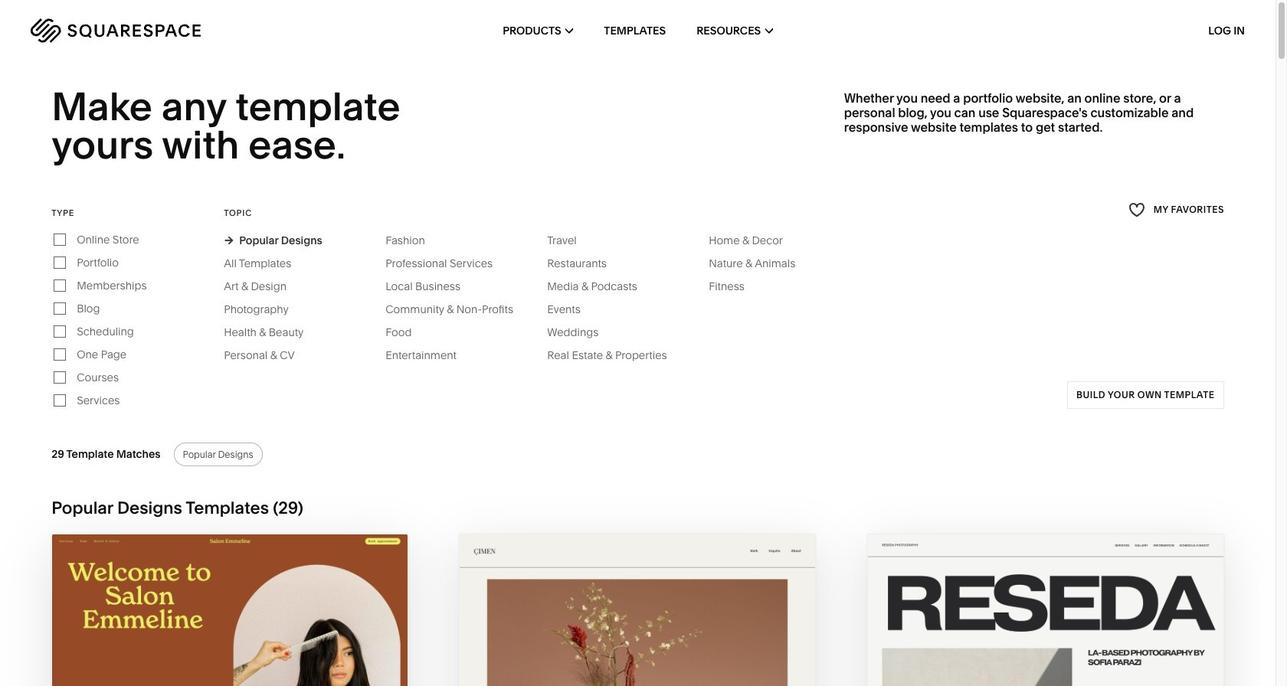 Task type: vqa. For each thing, say whether or not it's contained in the screenshot.
'sell products'
no



Task type: locate. For each thing, give the bounding box(es) containing it.
çimen image
[[460, 535, 816, 686]]



Task type: describe. For each thing, give the bounding box(es) containing it.
emmeline image
[[52, 535, 408, 686]]

reseda image
[[868, 535, 1223, 686]]



